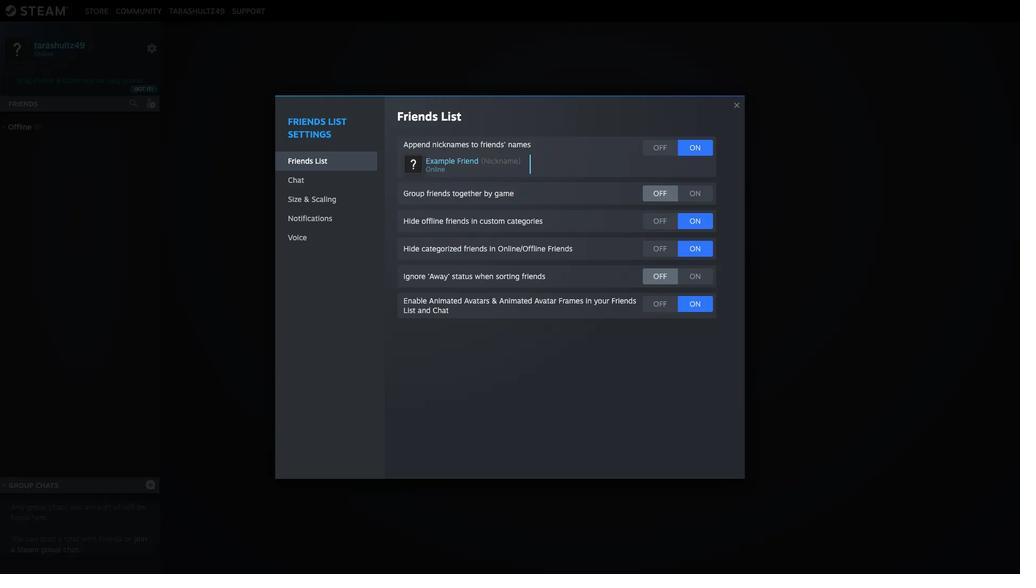 Task type: locate. For each thing, give the bounding box(es) containing it.
0 vertical spatial or
[[575, 304, 583, 314]]

manage friends list settings image
[[147, 43, 157, 54]]

your
[[594, 296, 610, 305]]

1 off from the top
[[654, 143, 667, 152]]

1 hide from the top
[[404, 216, 420, 225]]

0 vertical spatial friend
[[457, 156, 479, 165]]

6 off from the top
[[654, 299, 667, 308]]

by
[[484, 188, 493, 198]]

group up offline
[[404, 188, 425, 198]]

together
[[453, 188, 482, 198]]

friends
[[33, 77, 55, 85], [9, 99, 38, 108], [398, 109, 438, 123], [288, 116, 326, 127], [288, 156, 313, 165], [548, 244, 573, 253], [612, 296, 637, 305]]

1 vertical spatial &
[[304, 194, 310, 203]]

on for friends
[[690, 244, 701, 253]]

friends right sorting
[[522, 271, 546, 280]]

scaling
[[312, 194, 337, 203]]

and
[[418, 305, 431, 315]]

drag
[[17, 77, 31, 85]]

support link
[[229, 6, 269, 15]]

hide for hide categorized friends in online/offline friends
[[404, 244, 420, 253]]

avatar
[[535, 296, 557, 305]]

1 vertical spatial in
[[490, 244, 496, 253]]

1 vertical spatial a
[[58, 534, 62, 543]]

tarashultz49 up drag friends & chats here for easy access
[[34, 40, 85, 50]]

group down start
[[41, 545, 61, 554]]

1 animated from the left
[[429, 296, 462, 305]]

chats left here
[[63, 77, 80, 85]]

0 horizontal spatial group
[[9, 481, 34, 490]]

a right click
[[540, 304, 545, 314]]

1 vertical spatial chats
[[36, 481, 59, 490]]

0 horizontal spatial animated
[[429, 296, 462, 305]]

group inside any group chats you are part of will be listed here.
[[26, 502, 47, 512]]

group up here.
[[26, 502, 47, 512]]

chat right your
[[612, 304, 631, 314]]

0 horizontal spatial a
[[11, 545, 15, 554]]

with
[[82, 534, 97, 543]]

off for friends
[[654, 244, 667, 253]]

6 on from the top
[[690, 299, 701, 308]]

0 vertical spatial group
[[26, 502, 47, 512]]

chats up the chats
[[36, 481, 59, 490]]

2 horizontal spatial chat
[[612, 304, 631, 314]]

1 horizontal spatial in
[[490, 244, 496, 253]]

0 horizontal spatial to
[[472, 140, 479, 149]]

group up any
[[9, 481, 34, 490]]

2 off from the top
[[654, 188, 667, 198]]

2 horizontal spatial a
[[540, 304, 545, 314]]

1 vertical spatial group
[[41, 545, 61, 554]]

list inside friends list settings
[[328, 116, 347, 127]]

off for categories
[[654, 216, 667, 225]]

tarashultz49
[[169, 6, 225, 15], [34, 40, 85, 50]]

support
[[232, 6, 265, 15]]

categories
[[508, 216, 543, 225]]

or left join
[[125, 534, 132, 543]]

1 on from the top
[[690, 143, 701, 152]]

& right avatars
[[492, 296, 498, 305]]

chats
[[49, 502, 67, 512]]

4 off from the top
[[654, 244, 667, 253]]

1 horizontal spatial friend
[[548, 304, 572, 314]]

list up settings
[[328, 116, 347, 127]]

friends list down settings
[[288, 156, 328, 165]]

2 horizontal spatial in
[[586, 296, 592, 305]]

0 vertical spatial group
[[404, 188, 425, 198]]

in for online/offline
[[490, 244, 496, 253]]

hide up ignore
[[404, 244, 420, 253]]

2 hide from the top
[[404, 244, 420, 253]]

1 vertical spatial friends list
[[288, 156, 328, 165]]

on
[[690, 143, 701, 152], [690, 188, 701, 198], [690, 216, 701, 225], [690, 244, 701, 253], [690, 271, 701, 280], [690, 299, 701, 308]]

0 horizontal spatial in
[[472, 216, 478, 225]]

chat inside enable animated avatars & animated avatar frames in your friends list and chat
[[433, 305, 449, 315]]

part
[[98, 502, 112, 512]]

friends inside friends list settings
[[288, 116, 326, 127]]

chats
[[63, 77, 80, 85], [36, 481, 59, 490]]

1 vertical spatial to
[[633, 304, 641, 314]]

to left start!
[[633, 304, 641, 314]]

join a steam group chat.
[[11, 534, 147, 554]]

friends list
[[398, 109, 462, 123], [288, 156, 328, 165]]

friends right online/offline
[[548, 244, 573, 253]]

hide left offline
[[404, 216, 420, 225]]

4 on from the top
[[690, 244, 701, 253]]

'away'
[[428, 271, 450, 280]]

5 off from the top
[[654, 271, 667, 280]]

chat right and
[[433, 305, 449, 315]]

a down you on the bottom left of page
[[11, 545, 15, 554]]

0 vertical spatial to
[[472, 140, 479, 149]]

animated up and
[[429, 296, 462, 305]]

friends right your
[[612, 296, 637, 305]]

a left chat
[[58, 534, 62, 543]]

you
[[70, 502, 82, 512]]

drag friends & chats here for easy access
[[17, 77, 142, 85]]

to left friends'
[[472, 140, 479, 149]]

0 horizontal spatial &
[[56, 77, 61, 85]]

animated down sorting
[[500, 296, 533, 305]]

community
[[116, 6, 162, 15]]

friends up ignore 'away' status when sorting friends
[[464, 244, 488, 253]]

friends'
[[481, 140, 506, 149]]

join
[[134, 534, 147, 543]]

1 vertical spatial or
[[125, 534, 132, 543]]

list up nicknames
[[441, 109, 462, 123]]

size & scaling
[[288, 194, 337, 203]]

example friend ( nickname ) online
[[426, 156, 521, 173]]

0 horizontal spatial friends list
[[288, 156, 328, 165]]

any
[[11, 502, 24, 512]]

to
[[472, 140, 479, 149], [633, 304, 641, 314]]

2 vertical spatial &
[[492, 296, 498, 305]]

click a friend or group chat to start!
[[519, 304, 664, 314]]

group
[[404, 188, 425, 198], [586, 304, 610, 314], [9, 481, 34, 490]]

on for friends
[[690, 271, 701, 280]]

voice
[[288, 233, 307, 242]]

1 horizontal spatial tarashultz49
[[169, 6, 225, 15]]

friends
[[427, 188, 451, 198], [446, 216, 469, 225], [464, 244, 488, 253], [522, 271, 546, 280], [99, 534, 123, 543]]

& left here
[[56, 77, 61, 85]]

enable animated avatars & animated avatar frames in your friends list and chat
[[404, 296, 637, 315]]

0 vertical spatial tarashultz49
[[169, 6, 225, 15]]

ignore
[[404, 271, 426, 280]]

& inside enable animated avatars & animated avatar frames in your friends list and chat
[[492, 296, 498, 305]]

friends down settings
[[288, 156, 313, 165]]

(
[[481, 156, 484, 165]]

group right the frames
[[586, 304, 610, 314]]

friends list up append
[[398, 109, 462, 123]]

chat
[[65, 534, 80, 543]]

group inside join a steam group chat.
[[41, 545, 61, 554]]

&
[[56, 77, 61, 85], [304, 194, 310, 203], [492, 296, 498, 305]]

animated
[[429, 296, 462, 305], [500, 296, 533, 305]]

example
[[426, 156, 455, 165]]

start!
[[644, 304, 664, 314]]

0 horizontal spatial tarashultz49
[[34, 40, 85, 50]]

0 horizontal spatial chats
[[36, 481, 59, 490]]

1 vertical spatial hide
[[404, 244, 420, 253]]

custom
[[480, 216, 505, 225]]

add a friend image
[[145, 97, 156, 109]]

or
[[575, 304, 583, 314], [125, 534, 132, 543]]

click
[[519, 304, 538, 314]]

1 horizontal spatial a
[[58, 534, 62, 543]]

off
[[654, 143, 667, 152], [654, 188, 667, 198], [654, 216, 667, 225], [654, 244, 667, 253], [654, 271, 667, 280], [654, 299, 667, 308]]

be
[[137, 502, 145, 512]]

1 horizontal spatial friends list
[[398, 109, 462, 123]]

friend right click
[[548, 304, 572, 314]]

chat
[[288, 175, 304, 184], [612, 304, 631, 314], [433, 305, 449, 315]]

a inside join a steam group chat.
[[11, 545, 15, 554]]

1 horizontal spatial chats
[[63, 77, 80, 85]]

1 horizontal spatial or
[[575, 304, 583, 314]]

5 on from the top
[[690, 271, 701, 280]]

group
[[26, 502, 47, 512], [41, 545, 61, 554]]

2 vertical spatial a
[[11, 545, 15, 554]]

0 vertical spatial a
[[540, 304, 545, 314]]

1 horizontal spatial &
[[304, 194, 310, 203]]

list
[[441, 109, 462, 123], [328, 116, 347, 127], [315, 156, 328, 165], [404, 305, 416, 315]]

1 horizontal spatial chat
[[433, 305, 449, 315]]

in down custom
[[490, 244, 496, 253]]

hide categorized friends in online/offline friends
[[404, 244, 573, 253]]

0 horizontal spatial friend
[[457, 156, 479, 165]]

a
[[540, 304, 545, 314], [58, 534, 62, 543], [11, 545, 15, 554]]

tarashultz49 left support
[[169, 6, 225, 15]]

create a group chat image
[[145, 479, 156, 490]]

friend
[[457, 156, 479, 165], [548, 304, 572, 314]]

or left your
[[575, 304, 583, 314]]

1 horizontal spatial group
[[404, 188, 425, 198]]

2 vertical spatial group
[[9, 481, 34, 490]]

2 horizontal spatial &
[[492, 296, 498, 305]]

online/offline
[[498, 244, 546, 253]]

0 vertical spatial in
[[472, 216, 478, 225]]

0 vertical spatial hide
[[404, 216, 420, 225]]

& right size
[[304, 194, 310, 203]]

in
[[472, 216, 478, 225], [490, 244, 496, 253], [586, 296, 592, 305]]

in left custom
[[472, 216, 478, 225]]

friends up settings
[[288, 116, 326, 127]]

friend left (
[[457, 156, 479, 165]]

off for friends
[[654, 271, 667, 280]]

you can start a chat with friends or
[[11, 534, 134, 543]]

listed
[[11, 513, 29, 522]]

community link
[[112, 6, 166, 15]]

list down enable
[[404, 305, 416, 315]]

when
[[475, 271, 494, 280]]

easy
[[107, 77, 121, 85]]

here
[[82, 77, 95, 85]]

3 on from the top
[[690, 216, 701, 225]]

friends up append
[[398, 109, 438, 123]]

3 off from the top
[[654, 216, 667, 225]]

1 horizontal spatial animated
[[500, 296, 533, 305]]

enable
[[404, 296, 427, 305]]

1 vertical spatial group
[[586, 304, 610, 314]]

chat up size
[[288, 175, 304, 184]]

in left your
[[586, 296, 592, 305]]

2 vertical spatial in
[[586, 296, 592, 305]]

0 horizontal spatial chat
[[288, 175, 304, 184]]

friends down online
[[427, 188, 451, 198]]

a for friend
[[540, 304, 545, 314]]

hide
[[404, 216, 420, 225], [404, 244, 420, 253]]



Task type: vqa. For each thing, say whether or not it's contained in the screenshot.
the topmost Friends List
yes



Task type: describe. For each thing, give the bounding box(es) containing it.
friend inside example friend ( nickname ) online
[[457, 156, 479, 165]]

tarashultz49 link
[[166, 6, 229, 15]]

group for group friends together by game
[[404, 188, 425, 198]]

on for avatar
[[690, 299, 701, 308]]

1 vertical spatial friend
[[548, 304, 572, 314]]

hide for hide offline friends in custom categories
[[404, 216, 420, 225]]

start
[[40, 534, 56, 543]]

group for group chats
[[9, 481, 34, 490]]

store link
[[81, 6, 112, 15]]

friends down drag
[[9, 99, 38, 108]]

join a steam group chat. link
[[11, 534, 147, 554]]

avatars
[[465, 296, 490, 305]]

1 vertical spatial tarashultz49
[[34, 40, 85, 50]]

0 vertical spatial friends list
[[398, 109, 462, 123]]

append
[[404, 140, 431, 149]]

friends right offline
[[446, 216, 469, 225]]

off for avatar
[[654, 299, 667, 308]]

on for categories
[[690, 216, 701, 225]]

2 animated from the left
[[500, 296, 533, 305]]

nickname
[[484, 156, 519, 165]]

)
[[519, 156, 521, 165]]

settings
[[288, 128, 332, 140]]

nicknames
[[433, 140, 469, 149]]

2 horizontal spatial group
[[586, 304, 610, 314]]

0 vertical spatial &
[[56, 77, 61, 85]]

1 horizontal spatial to
[[633, 304, 641, 314]]

chat.
[[63, 545, 81, 554]]

friends list settings
[[288, 116, 347, 140]]

0 horizontal spatial or
[[125, 534, 132, 543]]

in for custom
[[472, 216, 478, 225]]

frames
[[559, 296, 584, 305]]

search my friends list image
[[129, 98, 138, 108]]

friends right drag
[[33, 77, 55, 85]]

0 vertical spatial chats
[[63, 77, 80, 85]]

any group chats you are part of will be listed here.
[[11, 502, 145, 522]]

friends right with
[[99, 534, 123, 543]]

names
[[508, 140, 531, 149]]

list down settings
[[315, 156, 328, 165]]

size
[[288, 194, 302, 203]]

collapse chats list image
[[0, 483, 12, 488]]

group friends together by game
[[404, 188, 514, 198]]

notifications
[[288, 213, 333, 223]]

hide offline friends in custom categories
[[404, 216, 543, 225]]

in inside enable animated avatars & animated avatar frames in your friends list and chat
[[586, 296, 592, 305]]

game
[[495, 188, 514, 198]]

here.
[[31, 513, 49, 522]]

online
[[426, 165, 445, 173]]

ignore 'away' status when sorting friends
[[404, 271, 546, 280]]

store
[[85, 6, 108, 15]]

offline
[[422, 216, 444, 225]]

append nicknames to friends' names
[[404, 140, 531, 149]]

can
[[26, 534, 38, 543]]

status
[[452, 271, 473, 280]]

steam
[[17, 545, 39, 554]]

for
[[97, 77, 105, 85]]

you
[[11, 534, 23, 543]]

offline
[[8, 122, 31, 131]]

will
[[123, 502, 134, 512]]

are
[[85, 502, 96, 512]]

group chats
[[9, 481, 59, 490]]

a for steam
[[11, 545, 15, 554]]

list inside enable animated avatars & animated avatar frames in your friends list and chat
[[404, 305, 416, 315]]

access
[[123, 77, 142, 85]]

friends inside enable animated avatars & animated avatar frames in your friends list and chat
[[612, 296, 637, 305]]

2 on from the top
[[690, 188, 701, 198]]

categorized
[[422, 244, 462, 253]]

of
[[114, 502, 121, 512]]

sorting
[[496, 271, 520, 280]]



